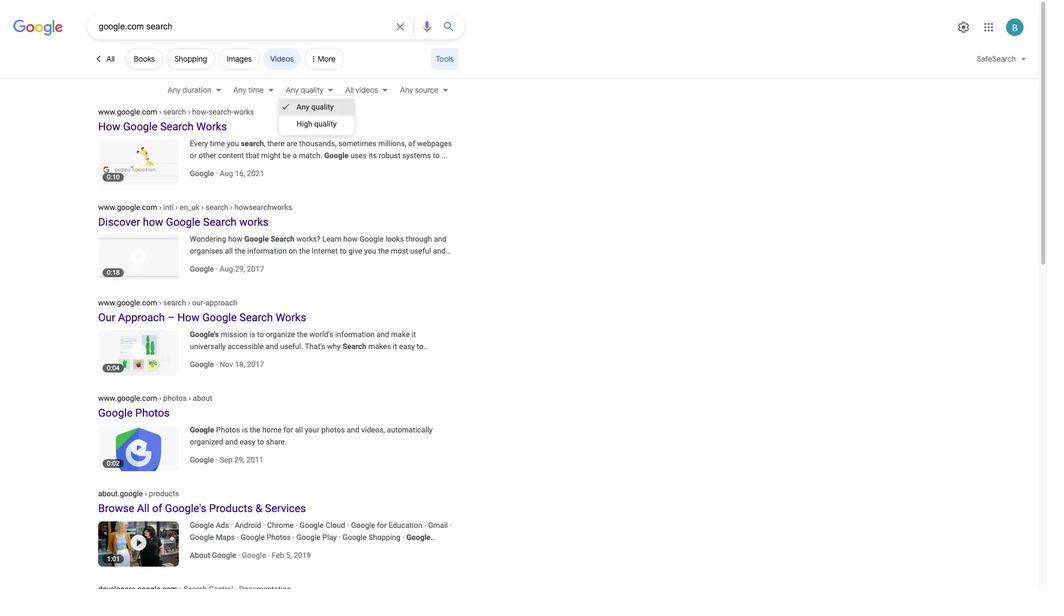 Task type: locate. For each thing, give the bounding box(es) containing it.
2 none text field from the top
[[98, 393, 212, 403]]

it inside mission is to organize the world's information and make it universally accessible and useful. that's why
[[412, 330, 416, 339]]

through
[[406, 235, 432, 243]]

1 vertical spatial of
[[152, 502, 162, 515]]

photos down 'www.google.com › photos › about'
[[135, 407, 170, 420]]

google image
[[13, 20, 63, 36]]

search
[[163, 108, 186, 116], [241, 139, 264, 148], [206, 203, 229, 212], [163, 298, 186, 307]]

0 vertical spatial 2017
[[247, 265, 264, 273]]

0 horizontal spatial you
[[227, 139, 239, 148]]

0 horizontal spatial photos
[[163, 394, 187, 403]]

gmail
[[428, 521, 448, 530]]

search up how google search works at the top left of the page
[[163, 108, 186, 116]]

1 vertical spatial quality
[[311, 103, 334, 111]]

works down seconds)
[[234, 108, 254, 116]]

any inside radio item
[[297, 103, 310, 111]]

1 vertical spatial any quality
[[297, 103, 334, 111]]

3 www.google.com from the top
[[98, 298, 157, 307]]

1 horizontal spatial how
[[178, 311, 200, 324]]

you
[[227, 139, 239, 148], [364, 247, 377, 255]]

intl
[[163, 203, 174, 212]]

› up how google search works at the top left of the page
[[159, 108, 161, 116]]

1 horizontal spatial of
[[409, 139, 416, 148]]

about google · google · feb 5, 2019
[[190, 551, 311, 560]]

all for all videos
[[346, 85, 354, 95]]

organize
[[266, 330, 295, 339]]

· right cloud
[[347, 521, 349, 530]]

google inside google search
[[407, 533, 431, 542]]

1 horizontal spatial all
[[137, 502, 150, 515]]

time up other
[[210, 139, 225, 148]]

about.google › products
[[98, 489, 179, 498]]

how google search works
[[98, 120, 227, 133]]

is for our approach – how google search works
[[250, 330, 255, 339]]

2 vertical spatial quality
[[314, 120, 337, 128]]

photos down chrome
[[267, 533, 291, 542]]

1 horizontal spatial for
[[377, 521, 387, 530]]

0:02 link
[[98, 424, 190, 471]]

google inside works? learn how google looks through and organises all the information on the internet to give you the most useful and relevant ...
[[360, 235, 384, 243]]

tools
[[436, 54, 454, 64]]

1 horizontal spatial it
[[412, 330, 416, 339]]

wondering
[[190, 235, 226, 243]]

Search search field
[[99, 21, 390, 34]]

quality up high quality
[[311, 103, 334, 111]]

works
[[234, 108, 254, 116], [239, 216, 269, 229]]

1 vertical spatial a
[[220, 354, 225, 363]]

wondering how google search
[[190, 235, 295, 243]]

for left education
[[377, 521, 387, 530]]

google down "browse all of google's products & services"
[[190, 521, 214, 530]]

google up about
[[190, 533, 214, 542]]

mission is to organize the world's information and make it universally accessible and useful. that's why
[[190, 330, 416, 351]]

0 vertical spatial quality
[[301, 85, 324, 95]]

google up 'give'
[[360, 235, 384, 243]]

howsearchworks
[[235, 203, 292, 212]]

1 vertical spatial 2017
[[247, 360, 264, 369]]

all inside "all" link
[[106, 54, 115, 64]]

1 vertical spatial is
[[242, 426, 248, 434]]

1 vertical spatial information
[[335, 330, 375, 339]]

› left "how-"
[[188, 108, 190, 116]]

1 vertical spatial photos
[[216, 426, 240, 434]]

all inside 'photos is the home for all your photos and videos, automatically organized and easy to share.'
[[295, 426, 303, 434]]

0 horizontal spatial shopping
[[175, 54, 207, 64]]

search by voice image
[[421, 20, 434, 33]]

aug left 16,
[[220, 169, 233, 178]]

· right gmail
[[450, 521, 452, 530]]

google down education
[[407, 533, 431, 542]]

1 vertical spatial it
[[393, 342, 397, 351]]

www.google.com for how
[[98, 108, 157, 116]]

all for all
[[106, 54, 115, 64]]

quality inside "popup button"
[[301, 85, 324, 95]]

· right ads
[[231, 521, 233, 530]]

any up high
[[297, 103, 310, 111]]

easy down 'make'
[[399, 342, 415, 351]]

for right home
[[284, 426, 293, 434]]

none text field up google photos
[[98, 393, 212, 403]]

0 vertical spatial none text field
[[98, 202, 292, 212]]

0 horizontal spatial how
[[98, 120, 120, 133]]

0 vertical spatial shopping
[[175, 54, 207, 64]]

is inside 'photos is the home for all your photos and videos, automatically organized and easy to share.'
[[242, 426, 248, 434]]

of up systems
[[409, 139, 416, 148]]

0 vertical spatial works
[[234, 108, 254, 116]]

is
[[250, 330, 255, 339], [242, 426, 248, 434]]

· right chrome
[[296, 521, 298, 530]]

search down › intl › en_uk › search › howsearchworks text field
[[203, 216, 237, 229]]

› right intl
[[176, 203, 178, 212]]

any quality up high quality
[[297, 103, 334, 111]]

› left our-
[[188, 298, 190, 307]]

1 vertical spatial you
[[364, 247, 377, 255]]

any duration
[[168, 85, 212, 95]]

world's
[[310, 330, 334, 339]]

› left about
[[189, 394, 191, 403]]

google · nov 18, 2017
[[190, 360, 264, 369]]

search down "browse all of google's products & services"
[[190, 545, 214, 554]]

any left source
[[400, 85, 413, 95]]

google down android
[[241, 533, 265, 542]]

1 vertical spatial for
[[377, 521, 387, 530]]

0 vertical spatial a
[[293, 151, 297, 160]]

2017
[[247, 265, 264, 273], [247, 360, 264, 369]]

1 vertical spatial shopping
[[369, 533, 401, 542]]

works down › search › how-search-works text box
[[196, 120, 227, 133]]

how for wondering
[[228, 235, 243, 243]]

any inside dropdown button
[[168, 85, 181, 95]]

2017 down wondering how google search
[[247, 265, 264, 273]]

0 horizontal spatial all
[[106, 54, 115, 64]]

0 vertical spatial any quality
[[286, 85, 324, 95]]

broad
[[227, 354, 246, 363]]

1 horizontal spatial a
[[293, 151, 297, 160]]

source
[[415, 85, 439, 95]]

0 horizontal spatial easy
[[240, 438, 256, 446]]

1 horizontal spatial shopping
[[369, 533, 401, 542]]

› left howsearchworks
[[230, 203, 233, 212]]

1 horizontal spatial all
[[295, 426, 303, 434]]

www.google.com up approach
[[98, 298, 157, 307]]

www.google.com up google photos
[[98, 394, 157, 403]]

quality inside radio item
[[311, 103, 334, 111]]

shopping up any duration
[[175, 54, 207, 64]]

any inside "popup button"
[[286, 85, 299, 95]]

any up › search › how-search-works text field
[[168, 85, 181, 95]]

to
[[340, 247, 347, 255], [257, 330, 264, 339], [417, 342, 424, 351], [257, 438, 264, 446]]

a
[[293, 151, 297, 160], [220, 354, 225, 363]]

useful
[[410, 247, 431, 255]]

0 vertical spatial you
[[227, 139, 239, 148]]

shopping down education
[[369, 533, 401, 542]]

sep
[[220, 456, 233, 464]]

search right the en_uk
[[206, 203, 229, 212]]

0 horizontal spatial a
[[220, 354, 225, 363]]

google photos
[[98, 407, 170, 420]]

none text field › search › how-search-works
[[98, 107, 254, 116]]

google down universally
[[190, 360, 214, 369]]

to left 'give'
[[340, 247, 347, 255]]

learn
[[323, 235, 342, 243]]

search right why at the bottom left
[[343, 342, 367, 351]]

0:04
[[107, 365, 120, 372]]

how inside works? learn how google looks through and organises all the information on the internet to give you the most useful and relevant ...
[[344, 235, 358, 243]]

1 horizontal spatial how
[[228, 235, 243, 243]]

quality up any quality radio item
[[301, 85, 324, 95]]

› products text field
[[143, 489, 179, 498]]

the right on
[[299, 247, 310, 255]]

1 vertical spatial none text field
[[98, 393, 212, 403]]

0 horizontal spatial photos
[[135, 407, 170, 420]]

› search › our-approach text field
[[157, 298, 237, 307]]

none text field for how
[[98, 202, 292, 212]]

1 horizontal spatial photos
[[322, 426, 345, 434]]

robust
[[379, 151, 401, 160]]

any quality button
[[279, 84, 339, 96]]

1 vertical spatial all
[[295, 426, 303, 434]]

1 2017 from the top
[[247, 265, 264, 273]]

0 vertical spatial aug
[[220, 169, 233, 178]]

google's
[[190, 330, 219, 339], [165, 502, 206, 515]]

1 vertical spatial 29,
[[235, 456, 245, 464]]

0 vertical spatial all
[[225, 247, 233, 255]]

to left share.
[[257, 438, 264, 446]]

services
[[265, 502, 306, 515]]

0 vertical spatial easy
[[399, 342, 415, 351]]

all
[[225, 247, 233, 255], [295, 426, 303, 434]]

0 vertical spatial google's
[[190, 330, 219, 339]]

1 vertical spatial google's
[[165, 502, 206, 515]]

0 horizontal spatial time
[[210, 139, 225, 148]]

None text field
[[98, 107, 254, 116], [98, 298, 237, 307], [98, 489, 179, 498], [98, 584, 291, 589], [178, 585, 291, 589], [98, 584, 291, 589], [178, 585, 291, 589]]

google down "maps"
[[212, 551, 236, 560]]

works? learn how google looks through and organises all the information on the internet to give you the most useful and relevant ...
[[190, 235, 447, 267]]

menu containing any quality
[[279, 96, 354, 135]]

any quality inside radio item
[[297, 103, 334, 111]]

none text field for photos
[[98, 393, 212, 403]]

29, for discover how google search works
[[235, 265, 245, 273]]

there
[[268, 139, 285, 148]]

· down other
[[216, 169, 218, 178]]

range ...
[[248, 354, 275, 363]]

0 horizontal spatial is
[[242, 426, 248, 434]]

and
[[434, 235, 447, 243], [433, 247, 446, 255], [377, 330, 389, 339], [266, 342, 278, 351], [347, 426, 360, 434], [225, 438, 238, 446]]

2 horizontal spatial all
[[346, 85, 354, 95]]

works inside text field
[[234, 108, 254, 116]]

it
[[412, 330, 416, 339], [393, 342, 397, 351]]

works down howsearchworks
[[239, 216, 269, 229]]

how down › search › our-approach text box
[[178, 311, 200, 324]]

www.google.com for google
[[98, 394, 157, 403]]

0 horizontal spatial it
[[393, 342, 397, 351]]

and right the through
[[434, 235, 447, 243]]

0 vertical spatial time
[[248, 85, 264, 95]]

works?
[[297, 235, 321, 243]]

information
[[247, 247, 287, 255], [335, 330, 375, 339]]

none text field the › photos › about
[[98, 393, 212, 403]]

2021
[[247, 169, 264, 178]]

1 vertical spatial photos
[[322, 426, 345, 434]]

any quality radio item
[[279, 99, 354, 116]]

photos inside text box
[[163, 394, 187, 403]]

any quality inside "popup button"
[[286, 85, 324, 95]]

0 vertical spatial it
[[412, 330, 416, 339]]

navigation containing any duration
[[0, 82, 1040, 100]]

time
[[248, 85, 264, 95], [210, 139, 225, 148]]

1 vertical spatial time
[[210, 139, 225, 148]]

none text field containing about.google
[[98, 489, 179, 498]]

you right 'give'
[[364, 247, 377, 255]]

is for google photos
[[242, 426, 248, 434]]

approach
[[206, 298, 237, 307]]

0 horizontal spatial all
[[225, 247, 233, 255]]

2 www.google.com from the top
[[98, 203, 157, 212]]

menu
[[279, 96, 354, 135]]

0 vertical spatial 29,
[[235, 265, 245, 273]]

1 horizontal spatial time
[[248, 85, 264, 95]]

0 horizontal spatial of
[[152, 502, 162, 515]]

0 vertical spatial all
[[106, 54, 115, 64]]

· left feb
[[268, 551, 270, 560]]

for inside google ads · android · chrome · google cloud · google for education · gmail · google maps · google photos · google play · google shopping ·
[[377, 521, 387, 530]]

safesearch
[[978, 54, 1017, 64]]

4 www.google.com from the top
[[98, 394, 157, 403]]

1 vertical spatial all
[[346, 85, 354, 95]]

0 horizontal spatial how
[[143, 216, 163, 229]]

your
[[305, 426, 320, 434]]

about.google
[[98, 489, 143, 498]]

how for discover
[[143, 216, 163, 229]]

1 vertical spatial aug
[[220, 265, 233, 273]]

a left "broad"
[[220, 354, 225, 363]]

a inside makes it easy to discover a broad range ...
[[220, 354, 225, 363]]

0 vertical spatial of
[[409, 139, 416, 148]]

approach
[[118, 311, 165, 324]]

0:18 link
[[98, 233, 190, 280]]

(0.32 seconds)
[[198, 93, 253, 103]]

any up any quality radio item
[[286, 85, 299, 95]]

google right cloud
[[351, 521, 375, 530]]

www.google.com up how google search works at the top left of the page
[[98, 108, 157, 116]]

0 vertical spatial how
[[98, 120, 120, 133]]

navigation
[[0, 82, 1040, 100]]

is left home
[[242, 426, 248, 434]]

1 aug from the top
[[220, 169, 233, 178]]

the inside 'photos is the home for all your photos and videos, automatically organized and easy to share.'
[[250, 426, 261, 434]]

videos
[[271, 54, 294, 64]]

0 vertical spatial photos
[[163, 394, 187, 403]]

1 horizontal spatial photos
[[216, 426, 240, 434]]

duration
[[183, 85, 212, 95]]

1 horizontal spatial is
[[250, 330, 255, 339]]

feb
[[272, 551, 284, 560]]

search inside google search
[[190, 545, 214, 554]]

0 horizontal spatial information
[[247, 247, 287, 255]]

information up why at the bottom left
[[335, 330, 375, 339]]

photos right your
[[322, 426, 345, 434]]

and up google · sep 29, 2011
[[225, 438, 238, 446]]

google down howsearchworks
[[245, 235, 269, 243]]

1 horizontal spatial you
[[364, 247, 377, 255]]

2 vertical spatial photos
[[267, 533, 291, 542]]

search inside text box
[[206, 203, 229, 212]]

google's up universally
[[190, 330, 219, 339]]

shopping inside google ads · android · chrome · google cloud · google for education · gmail · google maps · google photos · google play · google shopping ·
[[369, 533, 401, 542]]

all left books 'link'
[[106, 54, 115, 64]]

· right "maps"
[[237, 533, 239, 542]]

...
[[214, 545, 222, 554]]

maps
[[216, 533, 235, 542]]

· right 'play'
[[339, 533, 341, 542]]

photos inside 'photos is the home for all your photos and videos, automatically organized and easy to share.'
[[216, 426, 240, 434]]

None text field
[[98, 202, 292, 212], [98, 393, 212, 403]]

it right 'make'
[[412, 330, 416, 339]]

about
[[190, 551, 210, 560]]

relevant ...
[[190, 259, 225, 267]]

2 horizontal spatial photos
[[267, 533, 291, 542]]

2 2017 from the top
[[247, 360, 264, 369]]

most
[[391, 247, 409, 255]]

google up google search
[[300, 521, 324, 530]]

1 www.google.com from the top
[[98, 108, 157, 116]]

1 horizontal spatial information
[[335, 330, 375, 339]]

google's down products
[[165, 502, 206, 515]]

systems
[[403, 151, 431, 160]]

is inside mission is to organize the world's information and make it universally accessible and useful. that's why
[[250, 330, 255, 339]]

› left products
[[145, 489, 147, 498]]

1 vertical spatial works
[[239, 216, 269, 229]]

29, for google photos
[[235, 456, 245, 464]]

photos inside google ads · android · chrome · google cloud · google for education · gmail · google maps · google photos · google play · google shopping ·
[[267, 533, 291, 542]]

content
[[218, 151, 244, 160]]

www.google.com inside › search › our-approach text field
[[98, 298, 157, 307]]

shopping inside shopping link
[[175, 54, 207, 64]]

none text field › search › our-approach
[[98, 298, 237, 307]]

discover
[[98, 216, 140, 229]]

time inside popup button
[[248, 85, 264, 95]]

time for any
[[248, 85, 264, 95]]

high quality
[[297, 120, 337, 128]]

www.google.com › search › our-approach
[[98, 298, 237, 307]]

› left intl
[[159, 203, 161, 212]]

www.google.com inside › search › how-search-works text field
[[98, 108, 157, 116]]

0 vertical spatial is
[[250, 330, 255, 339]]

0:04 link
[[98, 329, 190, 376]]

0:10
[[107, 174, 120, 181]]

1 none text field from the top
[[98, 202, 292, 212]]

quality for high quality link
[[314, 120, 337, 128]]

android
[[235, 521, 261, 530]]

all inside all videos "dropdown button"
[[346, 85, 354, 95]]

how-
[[192, 108, 209, 116]]

0 horizontal spatial for
[[284, 426, 293, 434]]

google · sep 29, 2011
[[190, 456, 264, 464]]

photos up organized
[[216, 426, 240, 434]]

2 horizontal spatial how
[[344, 235, 358, 243]]

www.google.com › intl › en_uk › search › howsearchworks
[[98, 203, 292, 212]]

None search field
[[0, 14, 465, 39]]

1 horizontal spatial easy
[[399, 342, 415, 351]]

high quality link
[[279, 116, 354, 133]]

photos inside 'photos is the home for all your photos and videos, automatically organized and easy to share.'
[[322, 426, 345, 434]]

to up accessible
[[257, 330, 264, 339]]

how up 0:10 link
[[98, 120, 120, 133]]

www.google.com for our
[[98, 298, 157, 307]]

0 vertical spatial for
[[284, 426, 293, 434]]

make
[[391, 330, 410, 339]]

2017 right 18,
[[247, 360, 264, 369]]

29, down wondering how google search
[[235, 265, 245, 273]]

you inside works? learn how google looks through and organises all the information on the internet to give you the most useful and relevant ...
[[364, 247, 377, 255]]

0 vertical spatial information
[[247, 247, 287, 255]]

1 vertical spatial works
[[276, 311, 306, 324]]

2 aug from the top
[[220, 265, 233, 273]]

how up 'give'
[[344, 235, 358, 243]]

time for every
[[210, 139, 225, 148]]

works
[[196, 120, 227, 133], [276, 311, 306, 324]]

1 vertical spatial easy
[[240, 438, 256, 446]]

0 vertical spatial works
[[196, 120, 227, 133]]



Task type: describe. For each thing, give the bounding box(es) containing it.
any for the any quality "popup button"
[[286, 85, 299, 95]]

google down organized
[[190, 456, 214, 464]]

google ads · android · chrome · google cloud · google for education · gmail · google maps · google photos · google play · google shopping ·
[[190, 521, 452, 542]]

mission
[[221, 330, 248, 339]]

seconds)
[[219, 93, 251, 103]]

› up approach
[[159, 298, 161, 307]]

1 horizontal spatial works
[[276, 311, 306, 324]]

videos link
[[263, 48, 301, 70]]

aug for works
[[220, 169, 233, 178]]

2 vertical spatial all
[[137, 502, 150, 515]]

share.
[[266, 438, 287, 446]]

google down approach
[[202, 311, 237, 324]]

0:02
[[107, 460, 120, 468]]

0 vertical spatial photos
[[135, 407, 170, 420]]

any for any time popup button
[[233, 85, 247, 95]]

and left videos,
[[347, 426, 360, 434]]

google down the en_uk
[[166, 216, 200, 229]]

why
[[327, 342, 341, 351]]

any source
[[400, 85, 439, 95]]

a inside , there are thousands, sometimes millions, of webpages or other content that might be a match.
[[293, 151, 297, 160]]

looks
[[386, 235, 404, 243]]

all videos button
[[339, 84, 394, 96]]

www.google.com › photos › about
[[98, 394, 212, 403]]

aug for search
[[220, 265, 233, 273]]

organises
[[190, 247, 223, 255]]

education
[[389, 521, 423, 530]]

discover
[[190, 354, 219, 363]]

videos,
[[362, 426, 385, 434]]

· left nov
[[216, 360, 218, 369]]

› right the en_uk
[[201, 203, 204, 212]]

automatically
[[387, 426, 433, 434]]

· down chrome
[[293, 533, 295, 542]]

the inside mission is to organize the world's information and make it universally accessible and useful. that's why
[[297, 330, 308, 339]]

the left most
[[378, 247, 389, 255]]

match.
[[299, 151, 323, 160]]

· right android
[[263, 521, 265, 530]]

and right useful
[[433, 247, 446, 255]]

2019
[[294, 551, 311, 560]]

and down organize
[[266, 342, 278, 351]]

search up mission
[[240, 311, 273, 324]]

· down organises
[[216, 265, 218, 273]]

books link
[[126, 48, 163, 70]]

google down other
[[190, 169, 214, 178]]

give
[[349, 247, 363, 255]]

0 horizontal spatial works
[[196, 120, 227, 133]]

google down 'www.google.com › photos › about'
[[98, 407, 133, 420]]

easy inside 'photos is the home for all your photos and videos, automatically organized and easy to share.'
[[240, 438, 256, 446]]

all inside works? learn how google looks through and organises all the information on the internet to give you the most useful and relevant ...
[[225, 247, 233, 255]]

chrome
[[267, 521, 294, 530]]

more filters element
[[318, 54, 336, 64]]

our approach – how google search works
[[98, 311, 306, 324]]

search up –
[[163, 298, 186, 307]]

makes
[[369, 342, 391, 351]]

google · aug 16, 2021
[[190, 169, 264, 178]]

16,
[[235, 169, 245, 178]]

our
[[98, 311, 115, 324]]

information inside mission is to organize the world's information and make it universally accessible and useful. that's why
[[335, 330, 375, 339]]

· left the sep
[[216, 456, 218, 464]]

google up organized
[[190, 426, 214, 434]]

any duration button
[[168, 84, 227, 96]]

sometimes
[[339, 139, 377, 148]]

shopping link
[[166, 48, 215, 70]]

· right ... at bottom
[[238, 551, 240, 560]]

all link
[[87, 48, 122, 70]]

2011
[[247, 456, 264, 464]]

for inside 'photos is the home for all your photos and videos, automatically organized and easy to share.'
[[284, 426, 293, 434]]

5,
[[286, 551, 292, 560]]

all videos
[[346, 85, 378, 95]]

google left feb
[[242, 551, 266, 560]]

products
[[209, 502, 253, 515]]

2017 for google
[[247, 360, 264, 369]]

google down organises
[[190, 265, 214, 273]]

that
[[246, 151, 259, 160]]

photos is the home for all your photos and videos, automatically organized and easy to share.
[[190, 426, 433, 446]]

to inside works? learn how google looks through and organises all the information on the internet to give you the most useful and relevant ...
[[340, 247, 347, 255]]

browse
[[98, 502, 134, 515]]

easy inside makes it easy to discover a broad range ...
[[399, 342, 415, 351]]

its
[[369, 151, 377, 160]]

(0.32
[[200, 93, 218, 103]]

none text field the › products
[[98, 489, 179, 498]]

any for any duration dropdown button
[[168, 85, 181, 95]]

to ...
[[433, 151, 448, 160]]

it inside makes it easy to discover a broad range ...
[[393, 342, 397, 351]]

any for any source popup button
[[400, 85, 413, 95]]

18,
[[235, 360, 245, 369]]

clear image
[[394, 15, 407, 39]]

more
[[318, 54, 336, 64]]

videos
[[356, 85, 378, 95]]

google down cloud
[[343, 533, 367, 542]]

&
[[256, 502, 262, 515]]

1 vertical spatial how
[[178, 311, 200, 324]]

www.google.com for discover
[[98, 203, 157, 212]]

0:10 link
[[98, 138, 190, 185]]

, there are thousands, sometimes millions, of webpages or other content that might be a match.
[[190, 139, 452, 160]]

products
[[149, 489, 179, 498]]

to inside mission is to organize the world's information and make it universally accessible and useful. that's why
[[257, 330, 264, 339]]

· down education
[[403, 533, 405, 542]]

› photos › about text field
[[157, 394, 212, 403]]

to inside makes it easy to discover a broad range ...
[[417, 342, 424, 351]]

or
[[190, 151, 197, 160]]

to inside 'photos is the home for all your photos and videos, automatically organized and easy to share.'
[[257, 438, 264, 446]]

2017 for works
[[247, 265, 264, 273]]

every time you search
[[190, 139, 264, 148]]

internet
[[312, 247, 338, 255]]

on
[[289, 247, 297, 255]]

other
[[199, 151, 216, 160]]

search down www.google.com › search › how-search-works
[[160, 120, 194, 133]]

› up google photos
[[159, 394, 161, 403]]

google up 0:10 link
[[123, 120, 158, 133]]

en_uk
[[180, 203, 200, 212]]

webpages
[[417, 139, 452, 148]]

· left gmail
[[424, 521, 426, 530]]

google up 2019
[[297, 533, 321, 542]]

that's
[[305, 342, 325, 351]]

and up makes
[[377, 330, 389, 339]]

any time
[[233, 85, 264, 95]]

search up that
[[241, 139, 264, 148]]

home
[[262, 426, 282, 434]]

of inside , there are thousands, sometimes millions, of webpages or other content that might be a match.
[[409, 139, 416, 148]]

any time button
[[227, 84, 279, 96]]

www.google.com › search › how-search-works
[[98, 108, 254, 116]]

safesearch button
[[971, 48, 1034, 74]]

information inside works? learn how google looks through and organises all the information on the internet to give you the most useful and relevant ...
[[247, 247, 287, 255]]

none text field › intl › en_uk › search › howsearchworks
[[98, 202, 292, 212]]

0:18
[[107, 269, 120, 277]]

useful.
[[280, 342, 303, 351]]

tools button
[[431, 48, 459, 70]]

cloud
[[326, 521, 345, 530]]

books
[[134, 54, 155, 64]]

every
[[190, 139, 208, 148]]

millions,
[[379, 139, 407, 148]]

google left uses
[[324, 151, 349, 160]]

more button
[[304, 48, 344, 74]]

google uses its robust systems to ...
[[324, 151, 448, 160]]

discover how google search works
[[98, 216, 269, 229]]

the down wondering how google search
[[235, 247, 246, 255]]

images
[[227, 54, 252, 64]]

thousands,
[[299, 139, 337, 148]]

quality for any quality radio item
[[311, 103, 334, 111]]

organized
[[190, 438, 223, 446]]

› search › how-search-works text field
[[157, 108, 254, 116]]

search up on
[[271, 235, 295, 243]]

› intl › en_uk › search › howsearchworks text field
[[157, 203, 292, 212]]



Task type: vqa. For each thing, say whether or not it's contained in the screenshot.
$17,514 to the right
no



